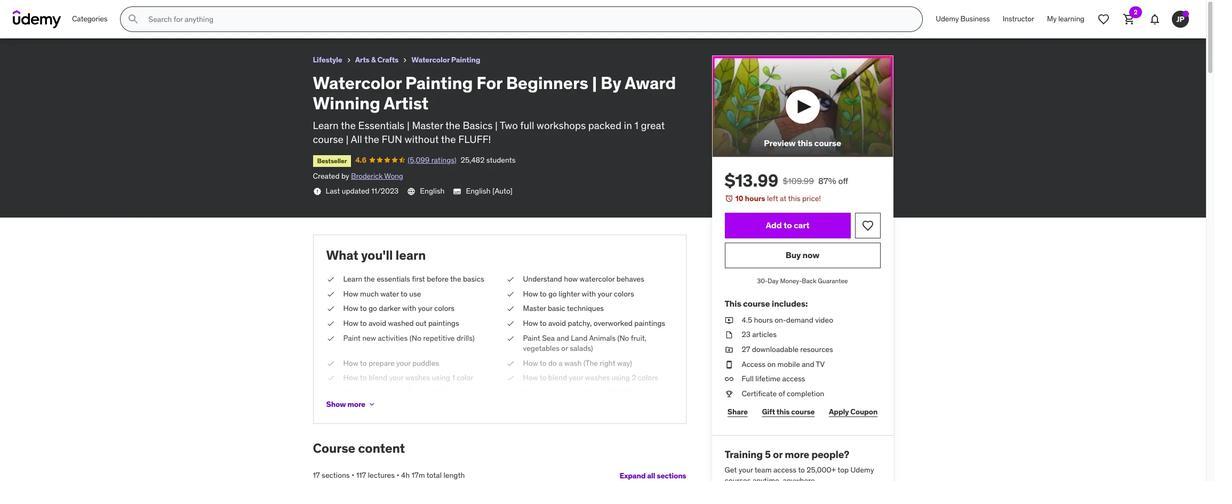 Task type: describe. For each thing, give the bounding box(es) containing it.
essentials
[[377, 274, 410, 284]]

to for how to prepare your puddles
[[360, 359, 367, 368]]

to for how to paint in details and features
[[540, 388, 547, 398]]

share button
[[725, 402, 751, 423]]

get
[[725, 466, 737, 475]]

17 sections • 117 lectures • 4h 17m total length
[[313, 471, 465, 480]]

your down the how to prepare your puddles
[[389, 373, 404, 383]]

blends
[[445, 388, 467, 398]]

how for how to do a wash (the right way)
[[523, 359, 538, 368]]

1 vertical spatial (5,099 ratings)
[[408, 155, 457, 165]]

in inside watercolor painting for beginners | by award winning artist learn the essentials | master the basics | two full workshops packed in 1 great course | all the fun without the fluff!
[[624, 119, 632, 132]]

0 vertical spatial 2
[[1134, 8, 1138, 16]]

4.5 hours on-demand video
[[742, 315, 834, 325]]

full lifetime access
[[742, 374, 806, 384]]

watercolor painting for beginners | by award winning artist
[[9, 5, 253, 15]]

courses
[[725, 476, 751, 481]]

the up much
[[364, 274, 375, 284]]

details
[[575, 388, 597, 398]]

1 vertical spatial 25,482
[[461, 155, 485, 165]]

xsmall image for mobile
[[725, 360, 734, 370]]

watercolor painting
[[412, 55, 481, 65]]

award for watercolor painting for beginners | by award winning artist
[[167, 5, 193, 15]]

show
[[326, 400, 346, 409]]

beginners for watercolor painting for beginners | by award winning artist learn the essentials | master the basics | two full workshops packed in 1 great course | all the fun without the fluff!
[[506, 72, 589, 94]]

xsmall image left 23
[[725, 330, 734, 341]]

painting for watercolor painting
[[451, 55, 481, 65]]

this
[[725, 298, 742, 309]]

land
[[571, 333, 588, 343]]

to left use
[[401, 289, 408, 299]]

using for 2
[[612, 373, 630, 383]]

great
[[641, 119, 665, 132]]

to for how to make smooth, gradual blends
[[360, 388, 367, 398]]

preview this course
[[764, 138, 842, 148]]

how for how much water to use
[[343, 289, 359, 299]]

my learning
[[1048, 14, 1085, 24]]

english for english
[[420, 186, 445, 196]]

course down completion
[[792, 407, 815, 417]]

xsmall image right crafts
[[401, 56, 409, 65]]

xsmall image for water
[[326, 289, 335, 300]]

23
[[742, 330, 751, 340]]

beginners for watercolor painting for beginners | by award winning artist
[[106, 5, 148, 15]]

arts & crafts
[[355, 55, 399, 65]]

4h 17m
[[401, 471, 425, 480]]

at
[[780, 194, 787, 203]]

now
[[803, 250, 820, 261]]

buy now button
[[725, 243, 881, 268]]

back
[[802, 277, 817, 285]]

lighter
[[559, 289, 580, 299]]

1 inside watercolor painting for beginners | by award winning artist learn the essentials | master the basics | two full workshops packed in 1 great course | all the fun without the fluff!
[[635, 119, 639, 132]]

how to go lighter with your colors
[[523, 289, 634, 299]]

(no inside paint sea and land animals (no fruit, vegetables or salads)
[[618, 333, 630, 343]]

add
[[766, 220, 782, 231]]

instructor link
[[997, 6, 1041, 32]]

1 vertical spatial in
[[567, 388, 573, 398]]

how to go darker with your colors
[[343, 304, 455, 313]]

or inside training 5 or more people? get your team access to 25,000+ top udemy courses anytime, anywhere.
[[773, 449, 783, 461]]

preview
[[764, 138, 796, 148]]

0 horizontal spatial (5,099 ratings)
[[75, 18, 123, 28]]

4.5
[[742, 315, 753, 325]]

gradual
[[418, 388, 443, 398]]

xsmall image for how to blend your washes using 2 colors
[[506, 373, 515, 384]]

apply coupon button
[[827, 402, 881, 423]]

understand how watercolor behaves
[[523, 274, 645, 284]]

paint new activities (no repetitive drills)
[[343, 333, 475, 343]]

basics
[[463, 119, 493, 132]]

0 vertical spatial (5,099
[[75, 18, 96, 28]]

xsmall image for essentials
[[326, 274, 335, 285]]

xsmall image for how to do a wash (the right way)
[[506, 359, 515, 369]]

avoid for washed
[[369, 319, 387, 328]]

1 vertical spatial bestseller
[[317, 157, 347, 165]]

1 • from the left
[[352, 471, 355, 480]]

the left "basics"
[[450, 274, 461, 284]]

learn
[[396, 247, 426, 264]]

master inside watercolor painting for beginners | by award winning artist learn the essentials | master the basics | two full workshops packed in 1 great course | all the fun without the fluff!
[[412, 119, 443, 132]]

gift this course link
[[760, 402, 818, 423]]

the left basics
[[446, 119, 461, 132]]

how to blend your washes using 1 color
[[343, 373, 474, 383]]

paint sea and land animals (no fruit, vegetables or salads)
[[523, 333, 647, 353]]

cart
[[794, 220, 810, 231]]

lifestyle link
[[313, 53, 342, 67]]

painting for watercolor painting for beginners | by award winning artist
[[55, 5, 90, 15]]

0 horizontal spatial bestseller
[[13, 20, 43, 28]]

artist for watercolor painting for beginners | by award winning artist
[[230, 5, 253, 15]]

more inside training 5 or more people? get your team access to 25,000+ top udemy courses anytime, anywhere.
[[785, 449, 810, 461]]

to for how to blend your washes using 1 color
[[360, 373, 367, 383]]

coupon
[[851, 407, 878, 417]]

the left fluff!
[[441, 133, 456, 146]]

alarm image
[[725, 194, 734, 203]]

animals
[[589, 333, 616, 343]]

business
[[961, 14, 990, 24]]

2 • from the left
[[397, 471, 400, 480]]

87%
[[819, 176, 837, 186]]

1 horizontal spatial students
[[487, 155, 516, 165]]

winning for watercolor painting for beginners | by award winning artist learn the essentials | master the basics | two full workshops packed in 1 great course | all the fun without the fluff!
[[313, 92, 381, 114]]

udemy business
[[936, 14, 990, 24]]

prepare
[[369, 359, 395, 368]]

washes for 1
[[405, 373, 430, 383]]

includes:
[[772, 298, 808, 309]]

xsmall image inside show more button
[[368, 400, 376, 409]]

lifetime
[[756, 374, 781, 384]]

wishlist image
[[1098, 13, 1111, 26]]

add to cart
[[766, 220, 810, 231]]

using for 1
[[432, 373, 450, 383]]

| up without
[[407, 119, 410, 132]]

water
[[381, 289, 399, 299]]

expand all sections
[[620, 471, 687, 481]]

2 vertical spatial and
[[599, 388, 612, 398]]

course inside "button"
[[815, 138, 842, 148]]

how for how to make smooth, gradual blends
[[343, 388, 359, 398]]

how for how to go lighter with your colors
[[523, 289, 538, 299]]

how for how to avoid patchy, overworked paintings
[[523, 319, 538, 328]]

30-
[[757, 277, 768, 285]]

xsmall image for understand how watercolor behaves
[[506, 274, 515, 285]]

first
[[412, 274, 425, 284]]

created
[[313, 171, 340, 181]]

117
[[356, 471, 366, 480]]

to for how to go lighter with your colors
[[540, 289, 547, 299]]

english for english [auto]
[[466, 186, 491, 196]]

avoid for patchy,
[[549, 319, 566, 328]]

1 vertical spatial this
[[789, 194, 801, 203]]

Search for anything text field
[[146, 10, 910, 28]]

people?
[[812, 449, 850, 461]]

xsmall image for on-
[[725, 315, 734, 326]]

access inside training 5 or more people? get your team access to 25,000+ top udemy courses anytime, anywhere.
[[774, 466, 797, 475]]

$13.99 $109.99 87% off
[[725, 170, 849, 192]]

my learning link
[[1041, 6, 1091, 32]]

expand all sections button
[[620, 465, 687, 481]]

darker
[[379, 304, 401, 313]]

essentials
[[358, 119, 405, 132]]

to for how to avoid patchy, overworked paintings
[[540, 319, 547, 328]]

your down watercolor
[[598, 289, 612, 299]]

course content
[[313, 440, 405, 457]]

by
[[342, 171, 349, 181]]

| up "packed"
[[592, 72, 597, 94]]

add to cart button
[[725, 213, 851, 238]]

submit search image
[[127, 13, 140, 26]]

certificate of completion
[[742, 389, 825, 399]]

27
[[742, 345, 751, 354]]

how to prepare your puddles
[[343, 359, 439, 368]]

out
[[416, 319, 427, 328]]

0 horizontal spatial students
[[153, 18, 183, 28]]

washes for 2
[[585, 373, 610, 383]]

| left all
[[346, 133, 349, 146]]

blend for how to blend your washes using 2 colors
[[549, 373, 567, 383]]

with for darker
[[402, 304, 417, 313]]

before
[[427, 274, 449, 284]]

do
[[549, 359, 557, 368]]

for for watercolor painting for beginners | by award winning artist learn the essentials | master the basics | two full workshops packed in 1 great course | all the fun without the fluff!
[[477, 72, 503, 94]]

you'll
[[361, 247, 393, 264]]

share
[[728, 407, 748, 417]]

award for watercolor painting for beginners | by award winning artist learn the essentials | master the basics | two full workshops packed in 1 great course | all the fun without the fluff!
[[625, 72, 676, 94]]

broderick
[[351, 171, 383, 181]]

jp
[[1177, 14, 1185, 24]]

notifications image
[[1149, 13, 1162, 26]]

watercolor painting for beginners | by award winning artist learn the essentials | master the basics | two full workshops packed in 1 great course | all the fun without the fluff!
[[313, 72, 676, 146]]

how to avoid patchy, overworked paintings
[[523, 319, 666, 328]]

more inside button
[[348, 400, 366, 409]]

to inside training 5 or more people? get your team access to 25,000+ top udemy courses anytime, anywhere.
[[799, 466, 805, 475]]

crafts
[[378, 55, 399, 65]]

downloadable
[[752, 345, 799, 354]]

blend for how to blend your washes using 1 color
[[369, 373, 388, 383]]

udemy inside training 5 or more people? get your team access to 25,000+ top udemy courses anytime, anywhere.
[[851, 466, 875, 475]]

0 horizontal spatial 25,482 students
[[128, 18, 183, 28]]

| right submit search icon
[[150, 5, 153, 15]]

2 link
[[1117, 6, 1143, 32]]

painting for watercolor painting for beginners | by award winning artist learn the essentials | master the basics | two full workshops packed in 1 great course | all the fun without the fluff!
[[405, 72, 473, 94]]



Task type: locate. For each thing, give the bounding box(es) containing it.
5
[[765, 449, 771, 461]]

4.6 left categories dropdown button
[[51, 18, 62, 28]]

xsmall image for how to go lighter with your colors
[[506, 289, 515, 300]]

to up new
[[360, 319, 367, 328]]

0 horizontal spatial in
[[567, 388, 573, 398]]

0 vertical spatial this
[[798, 138, 813, 148]]

0 horizontal spatial and
[[557, 333, 569, 343]]

1 vertical spatial more
[[785, 449, 810, 461]]

how for how to prepare your puddles
[[343, 359, 359, 368]]

to for how to avoid washed out paintings
[[360, 319, 367, 328]]

learn up created
[[313, 119, 339, 132]]

(no down out
[[410, 333, 422, 343]]

2 blend from the left
[[549, 373, 567, 383]]

paint for paint sea and land animals (no fruit, vegetables or salads)
[[523, 333, 541, 343]]

0 vertical spatial painting
[[55, 5, 90, 15]]

xsmall image for completion
[[725, 389, 734, 399]]

11/2023
[[372, 186, 399, 196]]

arts
[[355, 55, 370, 65]]

| left the two
[[495, 119, 498, 132]]

xsmall image for how to avoid patchy, overworked paintings
[[506, 319, 515, 329]]

english right closed captions icon in the top left of the page
[[466, 186, 491, 196]]

what
[[326, 247, 359, 264]]

1 vertical spatial access
[[774, 466, 797, 475]]

1 vertical spatial and
[[802, 360, 815, 369]]

1 horizontal spatial paintings
[[635, 319, 666, 328]]

1 english from the left
[[420, 186, 445, 196]]

by for watercolor painting for beginners | by award winning artist
[[154, 5, 165, 15]]

25,482 students down fluff!
[[461, 155, 516, 165]]

xsmall image for blend
[[326, 373, 335, 384]]

xsmall image left access
[[725, 360, 734, 370]]

ratings) left submit search icon
[[98, 18, 123, 28]]

0 horizontal spatial using
[[432, 373, 450, 383]]

this for gift
[[777, 407, 790, 417]]

0 horizontal spatial more
[[348, 400, 366, 409]]

1 horizontal spatial colors
[[614, 289, 634, 299]]

xsmall image for paint new activities (no repetitive drills)
[[326, 333, 335, 344]]

broderick wong link
[[351, 171, 403, 181]]

to
[[784, 220, 792, 231], [401, 289, 408, 299], [540, 289, 547, 299], [360, 304, 367, 313], [360, 319, 367, 328], [540, 319, 547, 328], [360, 359, 367, 368], [540, 359, 547, 368], [360, 373, 367, 383], [540, 373, 547, 383], [360, 388, 367, 398], [540, 388, 547, 398], [799, 466, 805, 475]]

english right course language image
[[420, 186, 445, 196]]

(no left fruit, at the right bottom of the page
[[618, 333, 630, 343]]

in right "packed"
[[624, 119, 632, 132]]

&
[[371, 55, 376, 65]]

25,482 students down "watercolor painting for beginners | by award winning artist"
[[128, 18, 183, 28]]

shopping cart with 2 items image
[[1123, 13, 1136, 26]]

learn inside watercolor painting for beginners | by award winning artist learn the essentials | master the basics | two full workshops packed in 1 great course | all the fun without the fluff!
[[313, 119, 339, 132]]

smooth,
[[389, 388, 416, 398]]

or
[[562, 344, 568, 353], [773, 449, 783, 461]]

xsmall image for and
[[506, 333, 515, 344]]

hours for 10
[[745, 194, 766, 203]]

xsmall image left last
[[313, 187, 322, 196]]

1 vertical spatial beginners
[[506, 72, 589, 94]]

workshops
[[537, 119, 586, 132]]

1 blend from the left
[[369, 373, 388, 383]]

0 vertical spatial learn
[[313, 119, 339, 132]]

1 horizontal spatial 4.6
[[356, 155, 367, 165]]

2 horizontal spatial and
[[802, 360, 815, 369]]

access
[[783, 374, 806, 384], [774, 466, 797, 475]]

xsmall image left much
[[326, 289, 335, 300]]

to for how to do a wash (the right way)
[[540, 359, 547, 368]]

(5,099
[[75, 18, 96, 28], [408, 155, 430, 165]]

colors up 'features'
[[638, 373, 658, 383]]

0 horizontal spatial by
[[154, 5, 165, 15]]

packed
[[589, 119, 622, 132]]

more up anywhere.
[[785, 449, 810, 461]]

how to avoid washed out paintings
[[343, 319, 459, 328]]

1 vertical spatial 1
[[452, 373, 455, 383]]

25,482 students
[[128, 18, 183, 28], [461, 155, 516, 165]]

0 horizontal spatial ratings)
[[98, 18, 123, 28]]

this right "preview"
[[798, 138, 813, 148]]

go up basic
[[549, 289, 557, 299]]

award up great
[[625, 72, 676, 94]]

go for lighter
[[549, 289, 557, 299]]

1 horizontal spatial award
[[625, 72, 676, 94]]

course language image
[[407, 187, 416, 196]]

1 avoid from the left
[[369, 319, 387, 328]]

paintings for how to avoid washed out paintings
[[429, 319, 459, 328]]

1 horizontal spatial go
[[549, 289, 557, 299]]

way)
[[618, 359, 632, 368]]

0 horizontal spatial beginners
[[106, 5, 148, 15]]

(5,099 down "watercolor painting for beginners | by award winning artist"
[[75, 18, 96, 28]]

0 horizontal spatial paint
[[343, 333, 361, 343]]

with for lighter
[[582, 289, 596, 299]]

access up anywhere.
[[774, 466, 797, 475]]

award inside watercolor painting for beginners | by award winning artist learn the essentials | master the basics | two full workshops packed in 1 great course | all the fun without the fluff!
[[625, 72, 676, 94]]

1 vertical spatial udemy
[[851, 466, 875, 475]]

0 horizontal spatial avoid
[[369, 319, 387, 328]]

how for how to blend your washes using 2 colors
[[523, 373, 538, 383]]

25,482
[[128, 18, 151, 28], [461, 155, 485, 165]]

colors down behaves
[[614, 289, 634, 299]]

xsmall image up show at the left bottom
[[326, 373, 335, 384]]

paintings up repetitive
[[429, 319, 459, 328]]

using
[[432, 373, 450, 383], [612, 373, 630, 383]]

1 horizontal spatial artist
[[384, 92, 429, 114]]

0 vertical spatial 25,482
[[128, 18, 151, 28]]

for
[[91, 5, 105, 15], [477, 72, 503, 94]]

watercolor inside watercolor painting for beginners | by award winning artist learn the essentials | master the basics | two full workshops packed in 1 great course | all the fun without the fluff!
[[313, 72, 402, 94]]

watercolor for watercolor painting
[[412, 55, 450, 65]]

access down the mobile
[[783, 374, 806, 384]]

1 horizontal spatial learn
[[343, 274, 362, 284]]

painting inside watercolor painting for beginners | by award winning artist learn the essentials | master the basics | two full workshops packed in 1 great course | all the fun without the fluff!
[[405, 72, 473, 94]]

udemy left business
[[936, 14, 959, 24]]

1 vertical spatial 2
[[632, 373, 636, 383]]

paint
[[549, 388, 566, 398]]

beginners inside watercolor painting for beginners | by award winning artist learn the essentials | master the basics | two full workshops packed in 1 great course | all the fun without the fluff!
[[506, 72, 589, 94]]

1 horizontal spatial blend
[[549, 373, 567, 383]]

to for add to cart
[[784, 220, 792, 231]]

xsmall image down this
[[725, 315, 734, 326]]

salads)
[[570, 344, 593, 353]]

0 horizontal spatial with
[[402, 304, 417, 313]]

1 using from the left
[[432, 373, 450, 383]]

by up "packed"
[[601, 72, 622, 94]]

2 using from the left
[[612, 373, 630, 383]]

hours up articles
[[754, 315, 773, 325]]

access
[[742, 360, 766, 369]]

0 vertical spatial and
[[557, 333, 569, 343]]

go for darker
[[369, 304, 377, 313]]

1 vertical spatial go
[[369, 304, 377, 313]]

by
[[154, 5, 165, 15], [601, 72, 622, 94]]

2
[[1134, 8, 1138, 16], [632, 373, 636, 383]]

to for how to go darker with your colors
[[360, 304, 367, 313]]

1 vertical spatial students
[[487, 155, 516, 165]]

all
[[648, 471, 656, 481]]

your up how to blend your washes using 1 color
[[397, 359, 411, 368]]

colors for how to go lighter with your colors
[[614, 289, 634, 299]]

anytime,
[[753, 476, 781, 481]]

with
[[582, 289, 596, 299], [402, 304, 417, 313]]

how much water to use
[[343, 289, 421, 299]]

puddles
[[413, 359, 439, 368]]

how for how to blend your washes using 1 color
[[343, 373, 359, 383]]

sections right all at the bottom of page
[[657, 471, 687, 481]]

closed captions image
[[453, 187, 462, 196]]

certificate
[[742, 389, 777, 399]]

and right details
[[599, 388, 612, 398]]

0 horizontal spatial for
[[91, 5, 105, 15]]

paintings up fruit, at the right bottom of the page
[[635, 319, 666, 328]]

your up courses
[[739, 466, 753, 475]]

0 horizontal spatial •
[[352, 471, 355, 480]]

this inside preview this course "button"
[[798, 138, 813, 148]]

categories
[[72, 14, 107, 24]]

1 horizontal spatial using
[[612, 373, 630, 383]]

to down understand
[[540, 289, 547, 299]]

to left do
[[540, 359, 547, 368]]

2 paint from the left
[[523, 333, 541, 343]]

training
[[725, 449, 763, 461]]

1 vertical spatial colors
[[434, 304, 455, 313]]

using up gradual
[[432, 373, 450, 383]]

full
[[742, 374, 754, 384]]

1 horizontal spatial (no
[[618, 333, 630, 343]]

to left the prepare
[[360, 359, 367, 368]]

created by broderick wong
[[313, 171, 403, 181]]

course inside watercolor painting for beginners | by award winning artist learn the essentials | master the basics | two full workshops packed in 1 great course | all the fun without the fluff!
[[313, 133, 344, 146]]

1 horizontal spatial 2
[[1134, 8, 1138, 16]]

how to make smooth, gradual blends
[[343, 388, 467, 398]]

course left all
[[313, 133, 344, 146]]

2 paintings from the left
[[635, 319, 666, 328]]

1 horizontal spatial 25,482 students
[[461, 155, 516, 165]]

or inside paint sea and land animals (no fruit, vegetables or salads)
[[562, 344, 568, 353]]

0 horizontal spatial sections
[[322, 471, 350, 480]]

4.6
[[51, 18, 62, 28], [356, 155, 367, 165]]

a
[[559, 359, 563, 368]]

1 left great
[[635, 119, 639, 132]]

0 horizontal spatial learn
[[313, 119, 339, 132]]

techniques
[[567, 304, 604, 313]]

1 horizontal spatial avoid
[[549, 319, 566, 328]]

this for preview
[[798, 138, 813, 148]]

for inside watercolor painting for beginners | by award winning artist learn the essentials | master the basics | two full workshops packed in 1 great course | all the fun without the fluff!
[[477, 72, 503, 94]]

paintings for how to avoid patchy, overworked paintings
[[635, 319, 666, 328]]

(5,099 ratings) down "watercolor painting for beginners | by award winning artist"
[[75, 18, 123, 28]]

1 sections from the left
[[322, 471, 350, 480]]

(no
[[410, 333, 422, 343], [618, 333, 630, 343]]

or up a
[[562, 344, 568, 353]]

to down vegetables
[[540, 373, 547, 383]]

award right submit search icon
[[167, 5, 193, 15]]

wishlist image
[[862, 219, 875, 232]]

and right sea
[[557, 333, 569, 343]]

winning inside watercolor painting for beginners | by award winning artist learn the essentials | master the basics | two full workshops packed in 1 great course | all the fun without the fluff!
[[313, 92, 381, 114]]

0 vertical spatial 1
[[635, 119, 639, 132]]

watercolor painting link
[[412, 53, 481, 67]]

how to paint in details and features
[[523, 388, 641, 398]]

the up all
[[341, 119, 356, 132]]

this right gift in the right bottom of the page
[[777, 407, 790, 417]]

watercolor for watercolor painting for beginners | by award winning artist
[[9, 5, 53, 15]]

0 horizontal spatial 2
[[632, 373, 636, 383]]

ratings) down without
[[432, 155, 457, 165]]

1 vertical spatial hours
[[754, 315, 773, 325]]

xsmall image down what
[[326, 274, 335, 285]]

10
[[736, 194, 744, 203]]

1 (no from the left
[[410, 333, 422, 343]]

1 vertical spatial for
[[477, 72, 503, 94]]

0 vertical spatial colors
[[614, 289, 634, 299]]

27 downloadable resources
[[742, 345, 834, 354]]

and inside paint sea and land animals (no fruit, vegetables or salads)
[[557, 333, 569, 343]]

to for how to blend your washes using 2 colors
[[540, 373, 547, 383]]

1 horizontal spatial bestseller
[[317, 157, 347, 165]]

xsmall image for master basic techniques
[[506, 304, 515, 314]]

1 vertical spatial by
[[601, 72, 622, 94]]

paint for paint new activities (no repetitive drills)
[[343, 333, 361, 343]]

1 horizontal spatial ratings)
[[432, 155, 457, 165]]

how to do a wash (the right way)
[[523, 359, 632, 368]]

make
[[369, 388, 387, 398]]

xsmall image
[[345, 56, 353, 65], [506, 274, 515, 285], [506, 289, 515, 300], [326, 304, 335, 314], [506, 304, 515, 314], [326, 319, 335, 329], [506, 319, 515, 329], [326, 333, 335, 344], [725, 345, 734, 355], [326, 359, 335, 369], [506, 359, 515, 369], [506, 373, 515, 384], [725, 374, 734, 385], [368, 400, 376, 409]]

to up sea
[[540, 319, 547, 328]]

to left 'cart'
[[784, 220, 792, 231]]

1 horizontal spatial or
[[773, 449, 783, 461]]

1 washes from the left
[[405, 373, 430, 383]]

artist
[[230, 5, 253, 15], [384, 92, 429, 114]]

for up basics
[[477, 72, 503, 94]]

paint left new
[[343, 333, 361, 343]]

0 horizontal spatial (5,099
[[75, 18, 96, 28]]

1 left color
[[452, 373, 455, 383]]

hours right 10
[[745, 194, 766, 203]]

17
[[313, 471, 320, 480]]

lifestyle
[[313, 55, 342, 65]]

0 horizontal spatial master
[[412, 119, 443, 132]]

0 vertical spatial by
[[154, 5, 165, 15]]

0 vertical spatial in
[[624, 119, 632, 132]]

1 vertical spatial 25,482 students
[[461, 155, 516, 165]]

|
[[150, 5, 153, 15], [592, 72, 597, 94], [407, 119, 410, 132], [495, 119, 498, 132], [346, 133, 349, 146]]

gift
[[762, 407, 775, 417]]

25,482 down fluff!
[[461, 155, 485, 165]]

0 vertical spatial 4.6
[[51, 18, 62, 28]]

by right submit search icon
[[154, 5, 165, 15]]

0 horizontal spatial paintings
[[429, 319, 459, 328]]

0 horizontal spatial 25,482
[[128, 18, 151, 28]]

artist for watercolor painting for beginners | by award winning artist learn the essentials | master the basics | two full workshops packed in 1 great course | all the fun without the fluff!
[[384, 92, 429, 114]]

0 horizontal spatial english
[[420, 186, 445, 196]]

access on mobile and tv
[[742, 360, 825, 369]]

demand
[[787, 315, 814, 325]]

2 english from the left
[[466, 186, 491, 196]]

mobile
[[778, 360, 801, 369]]

xsmall image for 11/2023
[[313, 187, 322, 196]]

(5,099 ratings) down without
[[408, 155, 457, 165]]

to inside 'button'
[[784, 220, 792, 231]]

2 avoid from the left
[[549, 319, 566, 328]]

for left submit search icon
[[91, 5, 105, 15]]

xsmall image up share
[[725, 389, 734, 399]]

go down much
[[369, 304, 377, 313]]

1 vertical spatial painting
[[451, 55, 481, 65]]

1 paint from the left
[[343, 333, 361, 343]]

updated
[[342, 186, 370, 196]]

xsmall image for 27 downloadable resources
[[725, 345, 734, 355]]

xsmall image
[[401, 56, 409, 65], [313, 187, 322, 196], [326, 274, 335, 285], [326, 289, 335, 300], [725, 315, 734, 326], [725, 330, 734, 341], [506, 333, 515, 344], [725, 360, 734, 370], [326, 373, 335, 384], [725, 389, 734, 399]]

in right paint at the bottom left of page
[[567, 388, 573, 398]]

2 sections from the left
[[657, 471, 687, 481]]

0 vertical spatial go
[[549, 289, 557, 299]]

(5,099 down without
[[408, 155, 430, 165]]

your up out
[[418, 304, 433, 313]]

money-
[[781, 277, 802, 285]]

price!
[[803, 194, 821, 203]]

udemy image
[[13, 10, 61, 28]]

2 washes from the left
[[585, 373, 610, 383]]

1 horizontal spatial (5,099
[[408, 155, 430, 165]]

how for how to go darker with your colors
[[343, 304, 359, 313]]

xsmall image for how to go darker with your colors
[[326, 304, 335, 314]]

with up techniques
[[582, 289, 596, 299]]

0 vertical spatial access
[[783, 374, 806, 384]]

• left 117
[[352, 471, 355, 480]]

1 horizontal spatial washes
[[585, 373, 610, 383]]

top
[[838, 466, 849, 475]]

2 (no from the left
[[618, 333, 630, 343]]

more right show at the left bottom
[[348, 400, 366, 409]]

avoid down basic
[[549, 319, 566, 328]]

to up show more button
[[360, 373, 367, 383]]

1 vertical spatial master
[[523, 304, 546, 313]]

hours for 4.5
[[754, 315, 773, 325]]

without
[[405, 133, 439, 146]]

1 horizontal spatial paint
[[523, 333, 541, 343]]

xsmall image for full lifetime access
[[725, 374, 734, 385]]

watercolor for watercolor painting for beginners | by award winning artist learn the essentials | master the basics | two full workshops packed in 1 great course | all the fun without the fluff!
[[313, 72, 402, 94]]

1 vertical spatial artist
[[384, 92, 429, 114]]

and left tv
[[802, 360, 815, 369]]

how for how to paint in details and features
[[523, 388, 538, 398]]

0 horizontal spatial or
[[562, 344, 568, 353]]

artist inside watercolor painting for beginners | by award winning artist learn the essentials | master the basics | two full workshops packed in 1 great course | all the fun without the fluff!
[[384, 92, 429, 114]]

23 articles
[[742, 330, 777, 340]]

basic
[[548, 304, 566, 313]]

by for watercolor painting for beginners | by award winning artist learn the essentials | master the basics | two full workshops packed in 1 great course | all the fun without the fluff!
[[601, 72, 622, 94]]

blend up make
[[369, 373, 388, 383]]

of
[[779, 389, 785, 399]]

to up anywhere.
[[799, 466, 805, 475]]

master up without
[[412, 119, 443, 132]]

right
[[600, 359, 616, 368]]

1 vertical spatial ratings)
[[432, 155, 457, 165]]

students up [auto]
[[487, 155, 516, 165]]

repetitive
[[423, 333, 455, 343]]

1 paintings from the left
[[429, 319, 459, 328]]

your inside training 5 or more people? get your team access to 25,000+ top udemy courses anytime, anywhere.
[[739, 466, 753, 475]]

•
[[352, 471, 355, 480], [397, 471, 400, 480]]

sections inside dropdown button
[[657, 471, 687, 481]]

your down how to do a wash (the right way)
[[569, 373, 584, 383]]

you have alerts image
[[1183, 11, 1190, 17]]

udemy business link
[[930, 6, 997, 32]]

0 vertical spatial udemy
[[936, 14, 959, 24]]

0 vertical spatial award
[[167, 5, 193, 15]]

master left basic
[[523, 304, 546, 313]]

lectures
[[368, 471, 395, 480]]

xsmall image left vegetables
[[506, 333, 515, 344]]

paint inside paint sea and land animals (no fruit, vegetables or salads)
[[523, 333, 541, 343]]

to down much
[[360, 304, 367, 313]]

use
[[409, 289, 421, 299]]

xsmall image for how to avoid washed out paintings
[[326, 319, 335, 329]]

0 vertical spatial with
[[582, 289, 596, 299]]

for for watercolor painting for beginners | by award winning artist
[[91, 5, 105, 15]]

washes down puddles
[[405, 373, 430, 383]]

1 horizontal spatial 25,482
[[461, 155, 485, 165]]

the right all
[[365, 133, 379, 146]]

2 vertical spatial this
[[777, 407, 790, 417]]

team
[[755, 466, 772, 475]]

1 horizontal spatial with
[[582, 289, 596, 299]]

0 vertical spatial watercolor
[[9, 5, 53, 15]]

0 horizontal spatial washes
[[405, 373, 430, 383]]

1 horizontal spatial english
[[466, 186, 491, 196]]

0 vertical spatial bestseller
[[13, 20, 43, 28]]

4.6 up created by broderick wong
[[356, 155, 367, 165]]

show more button
[[326, 394, 376, 415]]

2 up 'features'
[[632, 373, 636, 383]]

1 horizontal spatial master
[[523, 304, 546, 313]]

1 horizontal spatial beginners
[[506, 72, 589, 94]]

jp link
[[1168, 6, 1194, 32]]

udemy right top
[[851, 466, 875, 475]]

1 horizontal spatial more
[[785, 449, 810, 461]]

to left paint at the bottom left of page
[[540, 388, 547, 398]]

sea
[[542, 333, 555, 343]]

by inside watercolor painting for beginners | by award winning artist learn the essentials | master the basics | two full workshops packed in 1 great course | all the fun without the fluff!
[[601, 72, 622, 94]]

$109.99
[[783, 176, 815, 186]]

expand
[[620, 471, 646, 481]]

course up the 4.5
[[743, 298, 770, 309]]

this
[[798, 138, 813, 148], [789, 194, 801, 203], [777, 407, 790, 417]]

0 horizontal spatial 4.6
[[51, 18, 62, 28]]

0 vertical spatial winning
[[194, 5, 228, 15]]

1 vertical spatial with
[[402, 304, 417, 313]]

0 vertical spatial beginners
[[106, 5, 148, 15]]

colors for how to go darker with your colors
[[434, 304, 455, 313]]

sections right 17
[[322, 471, 350, 480]]

two
[[500, 119, 518, 132]]

how for how to avoid washed out paintings
[[343, 319, 359, 328]]

this course includes:
[[725, 298, 808, 309]]

paint up vegetables
[[523, 333, 541, 343]]

2 vertical spatial watercolor
[[313, 72, 402, 94]]

left
[[767, 194, 779, 203]]

0 horizontal spatial 1
[[452, 373, 455, 383]]

activities
[[378, 333, 408, 343]]

xsmall image for how to prepare your puddles
[[326, 359, 335, 369]]

with down use
[[402, 304, 417, 313]]

winning for watercolor painting for beginners | by award winning artist
[[194, 5, 228, 15]]

2 horizontal spatial colors
[[638, 373, 658, 383]]

1 horizontal spatial by
[[601, 72, 622, 94]]

this inside gift this course link
[[777, 407, 790, 417]]

learn up much
[[343, 274, 362, 284]]



Task type: vqa. For each thing, say whether or not it's contained in the screenshot.
'Report'
no



